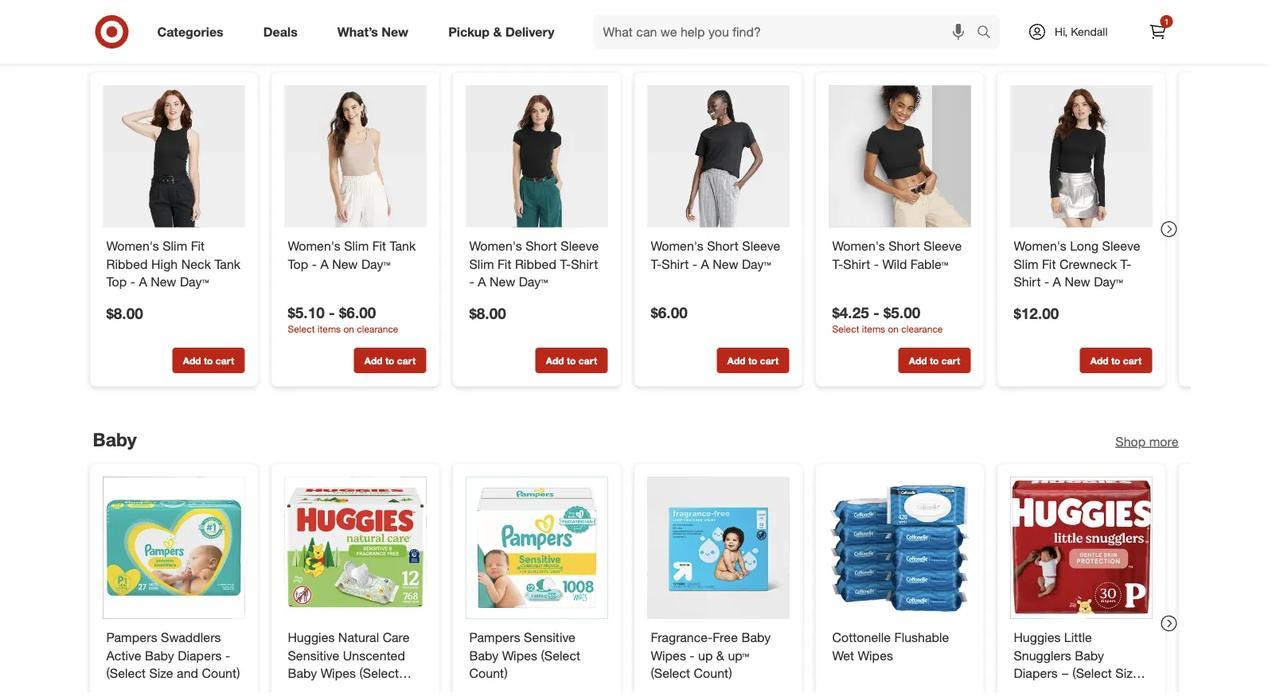 Task type: locate. For each thing, give the bounding box(es) containing it.
3 to from the left
[[567, 355, 576, 367]]

1 on from the left
[[344, 323, 354, 335]]

fit inside women's long sleeve slim fit crewneck t- shirt - a new day™
[[1043, 256, 1056, 272]]

1 vertical spatial shop more button
[[1116, 433, 1179, 451]]

clearance inside '$5.10 - $6.00 select items on clearance'
[[357, 323, 399, 335]]

pampers for active
[[106, 630, 157, 646]]

0 horizontal spatial pampers
[[106, 630, 157, 646]]

0 vertical spatial shop
[[1116, 42, 1146, 58]]

1 horizontal spatial short
[[707, 238, 739, 254]]

1 vertical spatial shop more
[[1116, 434, 1179, 450]]

5 women's from the left
[[833, 238, 885, 254]]

select for $5.10 - $6.00
[[288, 323, 315, 335]]

select inside '$5.10 - $6.00 select items on clearance'
[[288, 323, 315, 335]]

2 add to cart from the left
[[365, 355, 416, 367]]

wipes inside the 'pampers sensitive baby wipes (select count)'
[[502, 648, 538, 664]]

1 vertical spatial shop
[[1116, 434, 1146, 450]]

0 horizontal spatial diapers
[[178, 648, 222, 664]]

1 vertical spatial &
[[717, 648, 725, 664]]

add to cart for women's long sleeve slim fit crewneck t- shirt - a new day™
[[1091, 355, 1142, 367]]

add
[[183, 355, 201, 367], [365, 355, 383, 367], [546, 355, 564, 367], [728, 355, 746, 367], [909, 355, 928, 367], [1091, 355, 1109, 367]]

2 shop more from the top
[[1116, 434, 1179, 450]]

sleeve
[[561, 238, 599, 254], [743, 238, 781, 254], [924, 238, 962, 254], [1103, 238, 1141, 254]]

add for women's slim fit ribbed high neck tank top - a new day™
[[183, 355, 201, 367]]

women's short sleeve slim fit ribbed t-shirt - a new day™ image
[[466, 86, 608, 227], [466, 86, 608, 227]]

clearance down women's slim fit tank top - a new day™ link
[[357, 323, 399, 335]]

6 cart from the left
[[1124, 355, 1142, 367]]

2 t- from the left
[[651, 256, 662, 272]]

pampers sensitive baby wipes (select count) image
[[466, 477, 608, 619], [466, 477, 608, 619]]

wipes inside fragrance-free baby wipes - up & up™ (select count)
[[651, 648, 686, 664]]

t-
[[560, 256, 571, 272], [651, 256, 662, 272], [833, 256, 844, 272], [1121, 256, 1132, 272]]

count)
[[202, 666, 240, 682], [470, 666, 508, 682], [694, 666, 733, 682], [288, 685, 326, 694], [1039, 685, 1078, 694]]

add to cart button for women's short sleeve t-shirt - wild fable™
[[899, 348, 971, 373]]

top inside women's slim fit ribbed high neck tank top - a new day™
[[106, 275, 127, 290]]

wipes inside cottonelle flushable wet wipes
[[858, 648, 894, 664]]

short inside women's short sleeve slim fit ribbed t-shirt - a new day™
[[526, 238, 557, 254]]

a inside women's long sleeve slim fit crewneck t- shirt - a new day™
[[1053, 275, 1062, 290]]

day™ inside women's slim fit ribbed high neck tank top - a new day™
[[180, 275, 209, 290]]

1 items from the left
[[318, 323, 341, 335]]

and
[[177, 666, 198, 682], [1014, 685, 1036, 694]]

4 to from the left
[[749, 355, 758, 367]]

huggies left natural
[[288, 630, 335, 646]]

clearance
[[357, 323, 399, 335], [902, 323, 943, 335]]

shirt
[[571, 256, 598, 272], [662, 256, 689, 272], [844, 256, 871, 272], [1014, 275, 1041, 290]]

(select inside pampers swaddlers active baby diapers - (select size and count)
[[106, 666, 146, 682]]

huggies little snugglers baby diapers – (select size and count)
[[1014, 630, 1140, 694]]

women's inside women's slim fit ribbed high neck tank top - a new day™
[[106, 238, 159, 254]]

1 horizontal spatial and
[[1014, 685, 1036, 694]]

add to cart for women's slim fit tank top - a new day™
[[365, 355, 416, 367]]

1 sleeve from the left
[[561, 238, 599, 254]]

- inside women's short sleeve t-shirt - a new day™
[[693, 256, 698, 272]]

2 ribbed from the left
[[515, 256, 557, 272]]

3 add from the left
[[546, 355, 564, 367]]

4 cart from the left
[[760, 355, 779, 367]]

women's short sleeve t-shirt - wild fable™ image
[[830, 86, 971, 227], [830, 86, 971, 227]]

2 $8.00 from the left
[[470, 304, 506, 323]]

huggies natural care sensitive unscented baby wipes (select count) image
[[285, 477, 427, 619], [285, 477, 427, 619]]

cart for women's long sleeve slim fit crewneck t- shirt - a new day™
[[1124, 355, 1142, 367]]

a inside women's slim fit ribbed high neck tank top - a new day™
[[139, 275, 147, 290]]

on down women's slim fit tank top - a new day™
[[344, 323, 354, 335]]

1 vertical spatial top
[[106, 275, 127, 290]]

up™
[[728, 648, 750, 664]]

sleeve inside women's long sleeve slim fit crewneck t- shirt - a new day™
[[1103, 238, 1141, 254]]

2 shop from the top
[[1116, 434, 1146, 450]]

0 horizontal spatial on
[[344, 323, 354, 335]]

to for women's short sleeve t-shirt - wild fable™
[[930, 355, 939, 367]]

3 short from the left
[[889, 238, 921, 254]]

2 size from the left
[[1116, 666, 1140, 682]]

clearance inside $4.25 - $5.00 select items on clearance
[[902, 323, 943, 335]]

1 horizontal spatial on
[[888, 323, 899, 335]]

slim
[[163, 238, 187, 254], [344, 238, 369, 254], [470, 256, 494, 272], [1014, 256, 1039, 272]]

1 vertical spatial and
[[1014, 685, 1036, 694]]

clearance for $5.00
[[902, 323, 943, 335]]

1 horizontal spatial &
[[717, 648, 725, 664]]

on inside '$5.10 - $6.00 select items on clearance'
[[344, 323, 354, 335]]

1 huggies from the left
[[288, 630, 335, 646]]

1 $8.00 from the left
[[106, 304, 143, 323]]

on for $5.00
[[888, 323, 899, 335]]

women's slim fit tank top - a new day™ image
[[285, 86, 427, 227], [285, 86, 427, 227]]

1 horizontal spatial items
[[862, 323, 886, 335]]

slim inside women's slim fit ribbed high neck tank top - a new day™
[[163, 238, 187, 254]]

items inside '$5.10 - $6.00 select items on clearance'
[[318, 323, 341, 335]]

count) inside pampers swaddlers active baby diapers - (select size and count)
[[202, 666, 240, 682]]

day™ for women's long sleeve slim fit crewneck t- shirt - a new day™
[[1094, 275, 1124, 290]]

cottonelle
[[833, 630, 891, 646]]

4 add to cart from the left
[[728, 355, 779, 367]]

2 items from the left
[[862, 323, 886, 335]]

women's inside women's short sleeve t-shirt - wild fable™
[[833, 238, 885, 254]]

pampers for baby
[[470, 630, 521, 646]]

pampers sensitive baby wipes (select count) link
[[470, 629, 605, 683]]

1 select from the left
[[288, 323, 315, 335]]

pampers
[[106, 630, 157, 646], [470, 630, 521, 646]]

sensitive
[[524, 630, 576, 646], [288, 648, 340, 664]]

1 $6.00 from the left
[[339, 304, 376, 322]]

diapers
[[178, 648, 222, 664], [1014, 666, 1058, 682]]

diapers inside huggies little snugglers baby diapers – (select size and count)
[[1014, 666, 1058, 682]]

slim inside women's short sleeve slim fit ribbed t-shirt - a new day™
[[470, 256, 494, 272]]

4 add to cart button from the left
[[717, 348, 790, 373]]

3 cart from the left
[[579, 355, 597, 367]]

women's inside women's long sleeve slim fit crewneck t- shirt - a new day™
[[1014, 238, 1067, 254]]

shop more button for women's clothing
[[1116, 41, 1179, 59]]

3 add to cart from the left
[[546, 355, 597, 367]]

6 to from the left
[[1112, 355, 1121, 367]]

count) inside huggies little snugglers baby diapers – (select size and count)
[[1039, 685, 1078, 694]]

ribbed inside women's short sleeve slim fit ribbed t-shirt - a new day™
[[515, 256, 557, 272]]

1 horizontal spatial sensitive
[[524, 630, 576, 646]]

2 more from the top
[[1150, 434, 1179, 450]]

women's inside women's short sleeve t-shirt - a new day™
[[651, 238, 704, 254]]

women's inside women's short sleeve slim fit ribbed t-shirt - a new day™
[[470, 238, 522, 254]]

&
[[493, 24, 502, 39], [717, 648, 725, 664]]

new inside women's slim fit tank top - a new day™
[[332, 256, 358, 272]]

fit inside women's slim fit ribbed high neck tank top - a new day™
[[191, 238, 205, 254]]

2 women's from the left
[[288, 238, 341, 254]]

huggies for huggies natural care sensitive unscented baby wipes (select count)
[[288, 630, 335, 646]]

add to cart
[[183, 355, 234, 367], [365, 355, 416, 367], [546, 355, 597, 367], [728, 355, 779, 367], [909, 355, 961, 367], [1091, 355, 1142, 367]]

huggies inside huggies little snugglers baby diapers – (select size and count)
[[1014, 630, 1061, 646]]

6 women's from the left
[[1014, 238, 1067, 254]]

care
[[383, 630, 410, 646]]

2 short from the left
[[707, 238, 739, 254]]

1 vertical spatial sensitive
[[288, 648, 340, 664]]

and for -
[[177, 666, 198, 682]]

to for women's short sleeve t-shirt - a new day™
[[749, 355, 758, 367]]

long
[[1071, 238, 1099, 254]]

$4.25
[[833, 304, 870, 322]]

-
[[312, 256, 317, 272], [693, 256, 698, 272], [874, 256, 879, 272], [130, 275, 135, 290], [470, 275, 474, 290], [1045, 275, 1050, 290], [329, 304, 335, 322], [874, 304, 880, 322], [225, 648, 230, 664], [690, 648, 695, 664]]

a inside women's short sleeve t-shirt - a new day™
[[701, 256, 709, 272]]

$12.00
[[1014, 304, 1060, 323]]

2 on from the left
[[888, 323, 899, 335]]

diapers down swaddlers
[[178, 648, 222, 664]]

2 clearance from the left
[[902, 323, 943, 335]]

a for women's long sleeve slim fit crewneck t- shirt - a new day™
[[1053, 275, 1062, 290]]

$8.00
[[106, 304, 143, 323], [470, 304, 506, 323]]

fit inside women's short sleeve slim fit ribbed t-shirt - a new day™
[[498, 256, 512, 272]]

baby inside huggies little snugglers baby diapers – (select size and count)
[[1075, 648, 1105, 664]]

fit
[[191, 238, 205, 254], [373, 238, 386, 254], [498, 256, 512, 272], [1043, 256, 1056, 272]]

1 horizontal spatial huggies
[[1014, 630, 1061, 646]]

1 horizontal spatial ribbed
[[515, 256, 557, 272]]

count) inside fragrance-free baby wipes - up & up™ (select count)
[[694, 666, 733, 682]]

0 vertical spatial &
[[493, 24, 502, 39]]

2 select from the left
[[833, 323, 860, 335]]

2 huggies from the left
[[1014, 630, 1061, 646]]

pampers inside the 'pampers sensitive baby wipes (select count)'
[[470, 630, 521, 646]]

& inside fragrance-free baby wipes - up & up™ (select count)
[[717, 648, 725, 664]]

3 t- from the left
[[833, 256, 844, 272]]

- inside women's short sleeve t-shirt - wild fable™
[[874, 256, 879, 272]]

1 clearance from the left
[[357, 323, 399, 335]]

2 horizontal spatial short
[[889, 238, 921, 254]]

1 horizontal spatial top
[[288, 256, 308, 272]]

shop
[[1116, 42, 1146, 58], [1116, 434, 1146, 450]]

snugglers
[[1014, 648, 1072, 664]]

& right pickup
[[493, 24, 502, 39]]

2 shop more button from the top
[[1116, 433, 1179, 451]]

5 cart from the left
[[942, 355, 961, 367]]

1 shop more button from the top
[[1116, 41, 1179, 59]]

1 ribbed from the left
[[106, 256, 148, 272]]

add to cart for women's short sleeve t-shirt - a new day™
[[728, 355, 779, 367]]

deals link
[[250, 14, 318, 49]]

6 add to cart button from the left
[[1080, 348, 1153, 373]]

2 pampers from the left
[[470, 630, 521, 646]]

more
[[1150, 42, 1179, 58], [1150, 434, 1179, 450]]

sleeve for $12.00
[[1103, 238, 1141, 254]]

fragrance-free baby wipes - up & up™ (select count) image
[[648, 477, 790, 619], [648, 477, 790, 619]]

1 pampers from the left
[[106, 630, 157, 646]]

add to cart button for women's slim fit ribbed high neck tank top - a new day™
[[172, 348, 245, 373]]

sleeve for $6.00
[[743, 238, 781, 254]]

shirt inside women's short sleeve t-shirt - a new day™
[[662, 256, 689, 272]]

1 to from the left
[[204, 355, 213, 367]]

t- inside women's short sleeve t-shirt - wild fable™
[[833, 256, 844, 272]]

crewneck
[[1060, 256, 1117, 272]]

1 women's from the left
[[106, 238, 159, 254]]

add for women's short sleeve t-shirt - a new day™
[[728, 355, 746, 367]]

tank
[[390, 238, 416, 254], [215, 256, 241, 272]]

$6.00
[[339, 304, 376, 322], [651, 304, 688, 322]]

0 horizontal spatial $6.00
[[339, 304, 376, 322]]

shirt inside women's long sleeve slim fit crewneck t- shirt - a new day™
[[1014, 275, 1041, 290]]

1 size from the left
[[149, 666, 173, 682]]

size
[[149, 666, 173, 682], [1116, 666, 1140, 682]]

short
[[526, 238, 557, 254], [707, 238, 739, 254], [889, 238, 921, 254]]

What can we help you find? suggestions appear below search field
[[594, 14, 981, 49]]

5 add from the left
[[909, 355, 928, 367]]

items
[[318, 323, 341, 335], [862, 323, 886, 335]]

fable™
[[911, 256, 949, 272]]

1 horizontal spatial $8.00
[[470, 304, 506, 323]]

cart
[[216, 355, 234, 367], [397, 355, 416, 367], [579, 355, 597, 367], [760, 355, 779, 367], [942, 355, 961, 367], [1124, 355, 1142, 367]]

huggies
[[288, 630, 335, 646], [1014, 630, 1061, 646]]

1 short from the left
[[526, 238, 557, 254]]

what's new link
[[324, 14, 429, 49]]

high
[[151, 256, 178, 272]]

2 sleeve from the left
[[743, 238, 781, 254]]

tank inside women's slim fit tank top - a new day™
[[390, 238, 416, 254]]

0 vertical spatial shop more button
[[1116, 41, 1179, 59]]

hi,
[[1055, 25, 1068, 39]]

wipes
[[502, 648, 538, 664], [651, 648, 686, 664], [858, 648, 894, 664], [321, 666, 356, 682]]

neck
[[181, 256, 211, 272]]

t- inside women's long sleeve slim fit crewneck t- shirt - a new day™
[[1121, 256, 1132, 272]]

0 vertical spatial and
[[177, 666, 198, 682]]

shop more
[[1116, 42, 1179, 58], [1116, 434, 1179, 450]]

select down $5.10
[[288, 323, 315, 335]]

women's for women's slim fit ribbed high neck tank top - a new day™
[[106, 238, 159, 254]]

add to cart button for women's long sleeve slim fit crewneck t- shirt - a new day™
[[1080, 348, 1153, 373]]

women's long sleeve slim fit crewneck t-shirt - a new day™ image
[[1011, 86, 1153, 227], [1011, 86, 1153, 227]]

2 cart from the left
[[397, 355, 416, 367]]

categories
[[157, 24, 224, 39]]

wipes for cottonelle
[[858, 648, 894, 664]]

select inside $4.25 - $5.00 select items on clearance
[[833, 323, 860, 335]]

1 horizontal spatial select
[[833, 323, 860, 335]]

huggies natural care sensitive unscented baby wipes (select count)
[[288, 630, 410, 694]]

3 add to cart button from the left
[[536, 348, 608, 373]]

baby inside huggies natural care sensitive unscented baby wipes (select count)
[[288, 666, 317, 682]]

4 t- from the left
[[1121, 256, 1132, 272]]

diapers down snugglers
[[1014, 666, 1058, 682]]

1 horizontal spatial diapers
[[1014, 666, 1058, 682]]

0 vertical spatial tank
[[390, 238, 416, 254]]

0 horizontal spatial select
[[288, 323, 315, 335]]

short inside women's short sleeve t-shirt - a new day™
[[707, 238, 739, 254]]

0 vertical spatial sensitive
[[524, 630, 576, 646]]

select
[[288, 323, 315, 335], [833, 323, 860, 335]]

1 add from the left
[[183, 355, 201, 367]]

0 horizontal spatial $8.00
[[106, 304, 143, 323]]

new
[[382, 24, 409, 39], [332, 256, 358, 272], [713, 256, 739, 272], [151, 275, 176, 290], [490, 275, 516, 290], [1065, 275, 1091, 290]]

6 add to cart from the left
[[1091, 355, 1142, 367]]

3 sleeve from the left
[[924, 238, 962, 254]]

(select
[[541, 648, 581, 664], [106, 666, 146, 682], [360, 666, 399, 682], [651, 666, 691, 682], [1073, 666, 1113, 682]]

size inside huggies little snugglers baby diapers – (select size and count)
[[1116, 666, 1140, 682]]

pampers swaddlers active baby diapers - (select size and count) image
[[103, 477, 245, 619], [103, 477, 245, 619]]

cart for women's short sleeve t-shirt - a new day™
[[760, 355, 779, 367]]

items down $5.10
[[318, 323, 341, 335]]

women's short sleeve t-shirt - wild fable™ link
[[833, 237, 968, 273]]

kendall
[[1071, 25, 1108, 39]]

0 horizontal spatial sensitive
[[288, 648, 340, 664]]

short inside women's short sleeve t-shirt - wild fable™
[[889, 238, 921, 254]]

4 add from the left
[[728, 355, 746, 367]]

$6.00 down women's short sleeve t-shirt - a new day™
[[651, 304, 688, 322]]

0 horizontal spatial tank
[[215, 256, 241, 272]]

4 sleeve from the left
[[1103, 238, 1141, 254]]

- inside pampers swaddlers active baby diapers - (select size and count)
[[225, 648, 230, 664]]

cottonelle flushable wet wipes
[[833, 630, 950, 664]]

sensitive inside the 'pampers sensitive baby wipes (select count)'
[[524, 630, 576, 646]]

0 vertical spatial shop more
[[1116, 42, 1179, 58]]

new inside women's slim fit ribbed high neck tank top - a new day™
[[151, 275, 176, 290]]

pampers inside pampers swaddlers active baby diapers - (select size and count)
[[106, 630, 157, 646]]

sleeve inside women's short sleeve slim fit ribbed t-shirt - a new day™
[[561, 238, 599, 254]]

women's short sleeve t-shirt - a new day™ image
[[648, 86, 790, 227], [648, 86, 790, 227]]

add to cart button for women's short sleeve slim fit ribbed t-shirt - a new day™
[[536, 348, 608, 373]]

and inside huggies little snugglers baby diapers – (select size and count)
[[1014, 685, 1036, 694]]

and down swaddlers
[[177, 666, 198, 682]]

clearance down $5.00 at the right top of the page
[[902, 323, 943, 335]]

1 t- from the left
[[560, 256, 571, 272]]

0 horizontal spatial ribbed
[[106, 256, 148, 272]]

diapers inside pampers swaddlers active baby diapers - (select size and count)
[[178, 648, 222, 664]]

day™ inside women's long sleeve slim fit crewneck t- shirt - a new day™
[[1094, 275, 1124, 290]]

sleeve inside women's short sleeve t-shirt - a new day™
[[743, 238, 781, 254]]

0 horizontal spatial items
[[318, 323, 341, 335]]

5 add to cart button from the left
[[899, 348, 971, 373]]

1 horizontal spatial $6.00
[[651, 304, 688, 322]]

1 add to cart button from the left
[[172, 348, 245, 373]]

items for $4.25
[[862, 323, 886, 335]]

0 horizontal spatial &
[[493, 24, 502, 39]]

women's long sleeve slim fit crewneck t- shirt - a new day™ link
[[1014, 237, 1150, 292]]

shop more button
[[1116, 41, 1179, 59], [1116, 433, 1179, 451]]

add to cart for women's short sleeve slim fit ribbed t-shirt - a new day™
[[546, 355, 597, 367]]

a for women's slim fit ribbed high neck tank top - a new day™
[[139, 275, 147, 290]]

day™ inside women's short sleeve slim fit ribbed t-shirt - a new day™
[[519, 275, 548, 290]]

pampers sensitive baby wipes (select count)
[[470, 630, 581, 682]]

$6.00 right $5.10
[[339, 304, 376, 322]]

$6.00 inside '$5.10 - $6.00 select items on clearance'
[[339, 304, 376, 322]]

1 shop more from the top
[[1116, 42, 1179, 58]]

new inside women's short sleeve t-shirt - a new day™
[[713, 256, 739, 272]]

1 horizontal spatial clearance
[[902, 323, 943, 335]]

2 add from the left
[[365, 355, 383, 367]]

shop for women's clothing
[[1116, 42, 1146, 58]]

shop more for women's clothing
[[1116, 42, 1179, 58]]

0 horizontal spatial size
[[149, 666, 173, 682]]

and inside pampers swaddlers active baby diapers - (select size and count)
[[177, 666, 198, 682]]

add to cart button
[[172, 348, 245, 373], [354, 348, 427, 373], [536, 348, 608, 373], [717, 348, 790, 373], [899, 348, 971, 373], [1080, 348, 1153, 373]]

5 to from the left
[[930, 355, 939, 367]]

ribbed
[[106, 256, 148, 272], [515, 256, 557, 272]]

and down snugglers
[[1014, 685, 1036, 694]]

0 horizontal spatial top
[[106, 275, 127, 290]]

$8.00 down women's slim fit ribbed high neck tank top - a new day™
[[106, 304, 143, 323]]

day™
[[362, 256, 391, 272], [742, 256, 771, 272], [180, 275, 209, 290], [519, 275, 548, 290], [1094, 275, 1124, 290]]

1 vertical spatial more
[[1150, 434, 1179, 450]]

new inside women's long sleeve slim fit crewneck t- shirt - a new day™
[[1065, 275, 1091, 290]]

wet
[[833, 648, 855, 664]]

select down $4.25
[[833, 323, 860, 335]]

1 horizontal spatial tank
[[390, 238, 416, 254]]

women's slim fit ribbed high neck tank top - a new day™
[[106, 238, 241, 290]]

on down $5.00 at the right top of the page
[[888, 323, 899, 335]]

size down swaddlers
[[149, 666, 173, 682]]

5 add to cart from the left
[[909, 355, 961, 367]]

1 shop from the top
[[1116, 42, 1146, 58]]

women's inside women's slim fit tank top - a new day™
[[288, 238, 341, 254]]

natural
[[338, 630, 379, 646]]

add to cart for women's slim fit ribbed high neck tank top - a new day™
[[183, 355, 234, 367]]

items inside $4.25 - $5.00 select items on clearance
[[862, 323, 886, 335]]

on inside $4.25 - $5.00 select items on clearance
[[888, 323, 899, 335]]

huggies little snugglers baby diapers – (select size and count) image
[[1011, 477, 1153, 619], [1011, 477, 1153, 619]]

1 vertical spatial diapers
[[1014, 666, 1058, 682]]

short for $8.00
[[526, 238, 557, 254]]

cottonelle flushable wet wipes link
[[833, 629, 968, 665]]

0 horizontal spatial clearance
[[357, 323, 399, 335]]

2 add to cart button from the left
[[354, 348, 427, 373]]

women's for women's short sleeve t-shirt - a new day™
[[651, 238, 704, 254]]

0 horizontal spatial huggies
[[288, 630, 335, 646]]

sensitive inside huggies natural care sensitive unscented baby wipes (select count)
[[288, 648, 340, 664]]

& right the up
[[717, 648, 725, 664]]

3 women's from the left
[[470, 238, 522, 254]]

1 horizontal spatial size
[[1116, 666, 1140, 682]]

short for $6.00
[[707, 238, 739, 254]]

1 add to cart from the left
[[183, 355, 234, 367]]

6 add from the left
[[1091, 355, 1109, 367]]

huggies up snugglers
[[1014, 630, 1061, 646]]

1 horizontal spatial pampers
[[470, 630, 521, 646]]

$8.00 down women's short sleeve slim fit ribbed t-shirt - a new day™
[[470, 304, 506, 323]]

0 vertical spatial top
[[288, 256, 308, 272]]

women's slim fit ribbed high neck tank top - a new day™ image
[[103, 86, 245, 227], [103, 86, 245, 227]]

0 vertical spatial diapers
[[178, 648, 222, 664]]

items down $4.25
[[862, 323, 886, 335]]

2 to from the left
[[385, 355, 395, 367]]

cottonelle flushable wet wipes image
[[830, 477, 971, 619], [830, 477, 971, 619]]

huggies inside huggies natural care sensitive unscented baby wipes (select count)
[[288, 630, 335, 646]]

1 more from the top
[[1150, 42, 1179, 58]]

diapers for -
[[178, 648, 222, 664]]

0 horizontal spatial and
[[177, 666, 198, 682]]

a inside women's short sleeve slim fit ribbed t-shirt - a new day™
[[478, 275, 486, 290]]

4 women's from the left
[[651, 238, 704, 254]]

0 vertical spatial more
[[1150, 42, 1179, 58]]

women's
[[106, 238, 159, 254], [288, 238, 341, 254], [470, 238, 522, 254], [651, 238, 704, 254], [833, 238, 885, 254], [1014, 238, 1067, 254]]

1 cart from the left
[[216, 355, 234, 367]]

size inside pampers swaddlers active baby diapers - (select size and count)
[[149, 666, 173, 682]]

little
[[1065, 630, 1093, 646]]

a
[[320, 256, 329, 272], [701, 256, 709, 272], [139, 275, 147, 290], [478, 275, 486, 290], [1053, 275, 1062, 290]]

size right the –
[[1116, 666, 1140, 682]]

1 vertical spatial tank
[[215, 256, 241, 272]]

0 horizontal spatial short
[[526, 238, 557, 254]]



Task type: describe. For each thing, give the bounding box(es) containing it.
what's new
[[337, 24, 409, 39]]

baby inside pampers swaddlers active baby diapers - (select size and count)
[[145, 648, 174, 664]]

shop for baby
[[1116, 434, 1146, 450]]

unscented
[[343, 648, 405, 664]]

baby inside fragrance-free baby wipes - up & up™ (select count)
[[742, 630, 771, 646]]

huggies little snugglers baby diapers – (select size and count) link
[[1014, 629, 1150, 694]]

(select inside the 'pampers sensitive baby wipes (select count)'
[[541, 648, 581, 664]]

day™ inside women's slim fit tank top - a new day™
[[362, 256, 391, 272]]

add for women's long sleeve slim fit crewneck t- shirt - a new day™
[[1091, 355, 1109, 367]]

shop more for baby
[[1116, 434, 1179, 450]]

deals
[[263, 24, 298, 39]]

- inside women's slim fit ribbed high neck tank top - a new day™
[[130, 275, 135, 290]]

women's for women's long sleeve slim fit crewneck t- shirt - a new day™
[[1014, 238, 1067, 254]]

(select inside huggies little snugglers baby diapers – (select size and count)
[[1073, 666, 1113, 682]]

- inside women's long sleeve slim fit crewneck t- shirt - a new day™
[[1045, 275, 1050, 290]]

add to cart button for women's slim fit tank top - a new day™
[[354, 348, 427, 373]]

fragrance-free baby wipes - up & up™ (select count) link
[[651, 629, 787, 683]]

women's
[[93, 36, 170, 59]]

women's clothing
[[93, 36, 248, 59]]

count) for pampers swaddlers active baby diapers - (select size and count)
[[202, 666, 240, 682]]

- inside fragrance-free baby wipes - up & up™ (select count)
[[690, 648, 695, 664]]

delivery
[[506, 24, 555, 39]]

categories link
[[144, 14, 243, 49]]

wild
[[883, 256, 908, 272]]

(select inside fragrance-free baby wipes - up & up™ (select count)
[[651, 666, 691, 682]]

clearance for $6.00
[[357, 323, 399, 335]]

to for women's short sleeve slim fit ribbed t-shirt - a new day™
[[567, 355, 576, 367]]

top inside women's slim fit tank top - a new day™
[[288, 256, 308, 272]]

huggies natural care sensitive unscented baby wipes (select count) link
[[288, 629, 423, 694]]

cart for women's short sleeve t-shirt - wild fable™
[[942, 355, 961, 367]]

free
[[713, 630, 738, 646]]

women's long sleeve slim fit crewneck t- shirt - a new day™
[[1014, 238, 1141, 290]]

slim inside women's slim fit tank top - a new day™
[[344, 238, 369, 254]]

pickup
[[449, 24, 490, 39]]

shop more button for baby
[[1116, 433, 1179, 451]]

wipes inside huggies natural care sensitive unscented baby wipes (select count)
[[321, 666, 356, 682]]

count) inside huggies natural care sensitive unscented baby wipes (select count)
[[288, 685, 326, 694]]

on for $6.00
[[344, 323, 354, 335]]

day™ for women's short sleeve slim fit ribbed t-shirt - a new day™
[[519, 275, 548, 290]]

clothing
[[175, 36, 248, 59]]

add for women's short sleeve slim fit ribbed t-shirt - a new day™
[[546, 355, 564, 367]]

1 link
[[1141, 14, 1176, 49]]

women's for women's short sleeve t-shirt - wild fable™
[[833, 238, 885, 254]]

shirt inside women's short sleeve slim fit ribbed t-shirt - a new day™
[[571, 256, 598, 272]]

- inside '$5.10 - $6.00 select items on clearance'
[[329, 304, 335, 322]]

swaddlers
[[161, 630, 221, 646]]

hi, kendall
[[1055, 25, 1108, 39]]

diapers for –
[[1014, 666, 1058, 682]]

items for $5.10
[[318, 323, 341, 335]]

baby inside the 'pampers sensitive baby wipes (select count)'
[[470, 648, 499, 664]]

t- inside women's short sleeve slim fit ribbed t-shirt - a new day™
[[560, 256, 571, 272]]

1
[[1165, 16, 1169, 26]]

fragrance-free baby wipes - up & up™ (select count)
[[651, 630, 771, 682]]

a for women's short sleeve slim fit ribbed t-shirt - a new day™
[[478, 275, 486, 290]]

women's short sleeve slim fit ribbed t-shirt - a new day™ link
[[470, 237, 605, 292]]

women's for women's short sleeve slim fit ribbed t-shirt - a new day™
[[470, 238, 522, 254]]

cart for women's short sleeve slim fit ribbed t-shirt - a new day™
[[579, 355, 597, 367]]

count) for huggies little snugglers baby diapers – (select size and count)
[[1039, 685, 1078, 694]]

sleeve for $8.00
[[561, 238, 599, 254]]

cart for women's slim fit tank top - a new day™
[[397, 355, 416, 367]]

pampers swaddlers active baby diapers - (select size and count) link
[[106, 629, 242, 683]]

active
[[106, 648, 141, 664]]

pickup & delivery link
[[435, 14, 575, 49]]

size for swaddlers
[[149, 666, 173, 682]]

what's
[[337, 24, 378, 39]]

to for women's slim fit tank top - a new day™
[[385, 355, 395, 367]]

women's for women's slim fit tank top - a new day™
[[288, 238, 341, 254]]

wipes for pampers
[[502, 648, 538, 664]]

women's short sleeve t-shirt - a new day™
[[651, 238, 781, 272]]

$5.10
[[288, 304, 325, 322]]

$8.00 for women's short sleeve slim fit ribbed t-shirt - a new day™
[[470, 304, 506, 323]]

ribbed inside women's slim fit ribbed high neck tank top - a new day™
[[106, 256, 148, 272]]

women's slim fit tank top - a new day™
[[288, 238, 416, 272]]

- inside $4.25 - $5.00 select items on clearance
[[874, 304, 880, 322]]

add to cart for women's short sleeve t-shirt - wild fable™
[[909, 355, 961, 367]]

size for little
[[1116, 666, 1140, 682]]

new inside women's short sleeve slim fit ribbed t-shirt - a new day™
[[490, 275, 516, 290]]

flushable
[[895, 630, 950, 646]]

count) inside the 'pampers sensitive baby wipes (select count)'
[[470, 666, 508, 682]]

day™ for women's slim fit ribbed high neck tank top - a new day™
[[180, 275, 209, 290]]

women's slim fit ribbed high neck tank top - a new day™ link
[[106, 237, 242, 292]]

- inside women's slim fit tank top - a new day™
[[312, 256, 317, 272]]

(select inside huggies natural care sensitive unscented baby wipes (select count)
[[360, 666, 399, 682]]

sleeve inside women's short sleeve t-shirt - wild fable™
[[924, 238, 962, 254]]

2 $6.00 from the left
[[651, 304, 688, 322]]

t- inside women's short sleeve t-shirt - a new day™
[[651, 256, 662, 272]]

more for baby
[[1150, 434, 1179, 450]]

women's slim fit tank top - a new day™ link
[[288, 237, 423, 273]]

add for women's short sleeve t-shirt - wild fable™
[[909, 355, 928, 367]]

up
[[699, 648, 713, 664]]

fragrance-
[[651, 630, 713, 646]]

a inside women's slim fit tank top - a new day™
[[320, 256, 329, 272]]

$5.00
[[884, 304, 921, 322]]

shirt inside women's short sleeve t-shirt - wild fable™
[[844, 256, 871, 272]]

–
[[1062, 666, 1070, 682]]

$4.25 - $5.00 select items on clearance
[[833, 304, 943, 335]]

search
[[970, 26, 1008, 41]]

pickup & delivery
[[449, 24, 555, 39]]

women's short sleeve slim fit ribbed t-shirt - a new day™
[[470, 238, 599, 290]]

$5.10 - $6.00 select items on clearance
[[288, 304, 399, 335]]

to for women's long sleeve slim fit crewneck t- shirt - a new day™
[[1112, 355, 1121, 367]]

pampers swaddlers active baby diapers - (select size and count)
[[106, 630, 240, 682]]

more for women's clothing
[[1150, 42, 1179, 58]]

count) for fragrance-free baby wipes - up & up™ (select count)
[[694, 666, 733, 682]]

add for women's slim fit tank top - a new day™
[[365, 355, 383, 367]]

women's short sleeve t-shirt - wild fable™
[[833, 238, 962, 272]]

slim inside women's long sleeve slim fit crewneck t- shirt - a new day™
[[1014, 256, 1039, 272]]

add to cart button for women's short sleeve t-shirt - a new day™
[[717, 348, 790, 373]]

and for –
[[1014, 685, 1036, 694]]

tank inside women's slim fit ribbed high neck tank top - a new day™
[[215, 256, 241, 272]]

- inside women's short sleeve slim fit ribbed t-shirt - a new day™
[[470, 275, 474, 290]]

huggies for huggies little snugglers baby diapers – (select size and count)
[[1014, 630, 1061, 646]]

$8.00 for women's slim fit ribbed high neck tank top - a new day™
[[106, 304, 143, 323]]

women's short sleeve t-shirt - a new day™ link
[[651, 237, 787, 273]]

to for women's slim fit ribbed high neck tank top - a new day™
[[204, 355, 213, 367]]

select for $4.25 - $5.00
[[833, 323, 860, 335]]

wipes for fragrance-
[[651, 648, 686, 664]]

day™ inside women's short sleeve t-shirt - a new day™
[[742, 256, 771, 272]]

cart for women's slim fit ribbed high neck tank top - a new day™
[[216, 355, 234, 367]]

fit inside women's slim fit tank top - a new day™
[[373, 238, 386, 254]]

search button
[[970, 14, 1008, 53]]



Task type: vqa. For each thing, say whether or not it's contained in the screenshot.
Sodium
no



